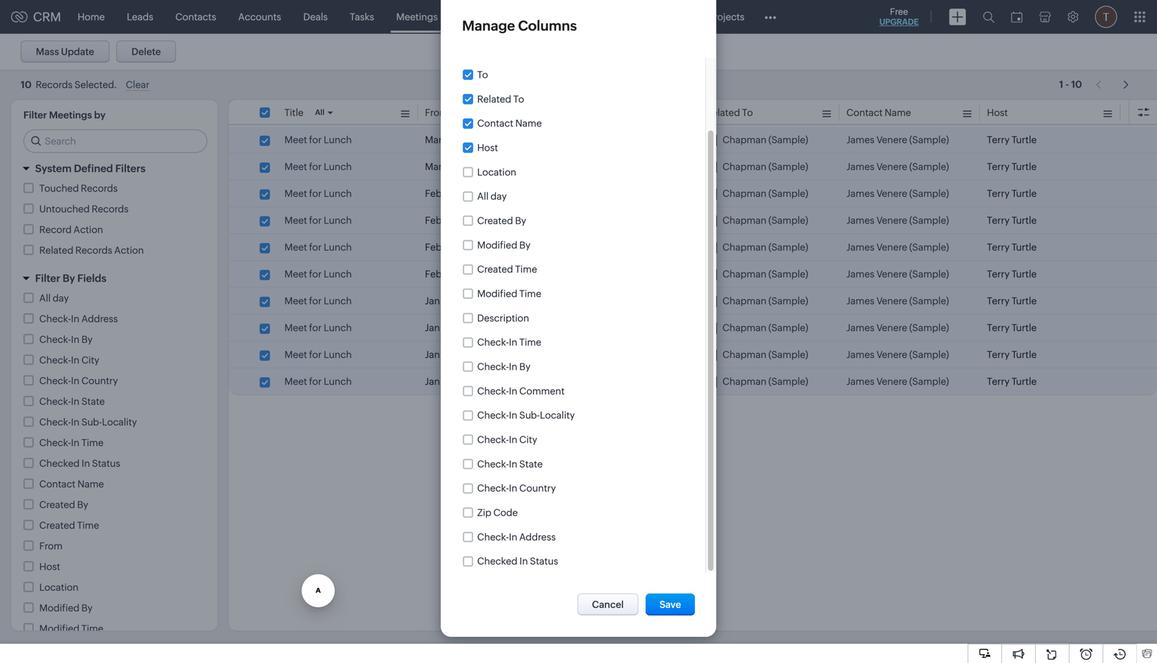 Task type: vqa. For each thing, say whether or not it's contained in the screenshot.
10th Meet
yes



Task type: locate. For each thing, give the bounding box(es) containing it.
1 vertical spatial checked in status
[[477, 556, 558, 567]]

6 james from the top
[[847, 269, 875, 280]]

5 meet from the top
[[285, 242, 307, 253]]

terry for feb 26, 2026 02:00 pm
[[987, 188, 1010, 199]]

chapman (sample) link for jan 8, 2026 02:00 pm
[[706, 375, 809, 389]]

pm for mar 12, 2026 02:00 pm
[[514, 134, 528, 145]]

feb for feb 19, 2026 02:00 pm
[[425, 215, 442, 226]]

8 chapman (sample) from the top
[[723, 322, 809, 333]]

meet for lunch link for mar 5, 2026 02:00 pm
[[285, 160, 352, 174]]

0 vertical spatial check-in by
[[39, 334, 93, 345]]

touched
[[39, 183, 79, 194]]

2 james venere (sample) from the top
[[847, 161, 949, 172]]

delete
[[131, 46, 161, 57]]

1 - 10
[[1060, 79, 1083, 90], [1060, 80, 1083, 91]]

home link
[[67, 0, 116, 33]]

4 venere from the top
[[877, 215, 908, 226]]

0 vertical spatial from
[[425, 107, 448, 118]]

free
[[890, 7, 909, 17]]

10 james venere (sample) link from the top
[[847, 375, 949, 389]]

2026 right 8,
[[452, 376, 476, 387]]

state
[[81, 396, 105, 407], [520, 459, 543, 470]]

lunch for jan 29, 2026 02:00 pm
[[324, 296, 352, 307]]

9 james venere (sample) link from the top
[[847, 348, 949, 362]]

related to
[[477, 94, 524, 105], [706, 107, 753, 118]]

1 horizontal spatial action
[[114, 245, 144, 256]]

profile image
[[1096, 6, 1118, 28]]

0 horizontal spatial name
[[77, 479, 104, 490]]

logo image
[[11, 11, 28, 22]]

action up filter by fields dropdown button at the left of the page
[[114, 245, 144, 256]]

6 turtle from the top
[[1012, 269, 1037, 280]]

pm
[[514, 134, 528, 145], [510, 161, 524, 172], [516, 188, 530, 199], [514, 215, 528, 226], [514, 242, 528, 253], [510, 269, 524, 280], [514, 296, 528, 307], [513, 322, 528, 333], [512, 349, 526, 360], [508, 376, 522, 387]]

1 horizontal spatial to
[[513, 94, 524, 105]]

james venere (sample) link for feb 12, 2026 02:00 pm
[[847, 240, 949, 254]]

12, up mar 5, 2026 02:00 pm
[[444, 134, 456, 145]]

feb for feb 12, 2026 02:00 pm
[[425, 242, 442, 253]]

meet for lunch link for jan 29, 2026 02:00 pm
[[285, 294, 352, 308]]

meet for lunch link for feb 12, 2026 02:00 pm
[[285, 240, 352, 254]]

2 horizontal spatial name
[[885, 107, 912, 118]]

8 meet for lunch from the top
[[285, 322, 352, 333]]

2026 up jan 29, 2026 02:00 pm
[[454, 269, 477, 280]]

3 james from the top
[[847, 188, 875, 199]]

10 for from the top
[[309, 376, 322, 387]]

name
[[885, 107, 912, 118], [516, 118, 542, 129], [77, 479, 104, 490]]

0 horizontal spatial check-in sub-locality
[[39, 417, 137, 428]]

02:00 up description
[[483, 296, 512, 307]]

4 terry turtle from the top
[[987, 215, 1037, 226]]

0 vertical spatial 12,
[[444, 134, 456, 145]]

related
[[477, 94, 512, 105], [706, 107, 740, 118], [39, 245, 73, 256]]

8 venere from the top
[[877, 322, 908, 333]]

5,
[[444, 161, 452, 172], [444, 269, 452, 280]]

check-in sub-locality
[[477, 410, 575, 421], [39, 417, 137, 428]]

1 vertical spatial related
[[706, 107, 740, 118]]

all day down filter by fields
[[39, 293, 69, 304]]

0 horizontal spatial state
[[81, 396, 105, 407]]

filter for filter by fields
[[35, 273, 60, 285]]

8 meet for lunch link from the top
[[285, 321, 352, 335]]

mar 5, 2026 02:00 pm
[[425, 161, 524, 172]]

0 vertical spatial check-in city
[[39, 355, 99, 366]]

8 james venere (sample) link from the top
[[847, 321, 949, 335]]

9 terry turtle from the top
[[987, 349, 1037, 360]]

4 chapman (sample) from the top
[[723, 215, 809, 226]]

all right title
[[315, 108, 325, 117]]

2026 right 29, at the left of page
[[458, 296, 481, 307]]

jan for jan 8, 2026 02:00 pm
[[425, 376, 440, 387]]

locality
[[540, 410, 575, 421], [102, 417, 137, 428]]

created by
[[477, 215, 526, 226], [39, 500, 88, 511]]

9 meet for lunch from the top
[[285, 349, 352, 360]]

1 1 - 10 from the top
[[1060, 79, 1083, 90]]

4 chapman from the top
[[723, 215, 767, 226]]

2 horizontal spatial related
[[706, 107, 740, 118]]

1 vertical spatial address
[[520, 532, 556, 543]]

0 horizontal spatial city
[[81, 355, 99, 366]]

meetings left by
[[49, 110, 92, 121]]

meet for lunch link for feb 5, 2026 02:00 pm
[[285, 267, 352, 281]]

2 horizontal spatial contact name
[[847, 107, 912, 118]]

chapman (sample) link
[[706, 133, 809, 147], [706, 160, 809, 174], [706, 187, 809, 201], [706, 214, 809, 227], [706, 240, 809, 254], [706, 267, 809, 281], [706, 294, 809, 308], [706, 321, 809, 335], [706, 348, 809, 362], [706, 375, 809, 389]]

0 vertical spatial related
[[477, 94, 512, 105]]

1 vertical spatial filter
[[35, 273, 60, 285]]

feb left 19,
[[425, 215, 442, 226]]

row group containing meet for lunch
[[229, 127, 1158, 395]]

0 horizontal spatial modified time
[[39, 624, 103, 635]]

3 meet from the top
[[285, 188, 307, 199]]

0 vertical spatial all day
[[477, 191, 507, 202]]

row group
[[229, 127, 1158, 395]]

cancel
[[592, 599, 624, 610]]

3 terry turtle from the top
[[987, 188, 1037, 199]]

meet for lunch for jan 8, 2026 02:00 pm
[[285, 376, 352, 387]]

filter for filter meetings by
[[23, 110, 47, 121]]

0 vertical spatial location
[[477, 167, 517, 178]]

12, for mar
[[444, 134, 456, 145]]

2 for from the top
[[309, 161, 322, 172]]

records
[[36, 79, 73, 90]]

2026 for feb 5, 2026 02:00 pm
[[454, 269, 477, 280]]

1 vertical spatial checked
[[477, 556, 518, 567]]

venere for jan 29, 2026 02:00 pm
[[877, 296, 908, 307]]

02:00 up feb 19, 2026 02:00 pm at the left of page
[[485, 188, 514, 199]]

day down filter by fields
[[53, 293, 69, 304]]

by inside dropdown button
[[63, 273, 75, 285]]

1 horizontal spatial created by
[[477, 215, 526, 226]]

action up related records action
[[74, 224, 103, 235]]

day
[[491, 191, 507, 202], [53, 293, 69, 304]]

1 turtle from the top
[[1012, 134, 1037, 145]]

modified time
[[477, 288, 542, 299], [39, 624, 103, 635]]

4 lunch from the top
[[324, 215, 352, 226]]

check-in by
[[39, 334, 93, 345], [477, 361, 531, 372]]

0 vertical spatial status
[[92, 458, 120, 469]]

chapman (sample) for feb 5, 2026 02:00 pm
[[723, 269, 809, 280]]

chapman (sample) for jan 8, 2026 02:00 pm
[[723, 376, 809, 387]]

untouched records
[[39, 204, 129, 215]]

chapman (sample) link for feb 5, 2026 02:00 pm
[[706, 267, 809, 281]]

5 james venere (sample) link from the top
[[847, 240, 949, 254]]

address
[[81, 314, 118, 325], [520, 532, 556, 543]]

2 venere from the top
[[877, 161, 908, 172]]

2 vertical spatial to
[[742, 107, 753, 118]]

1 horizontal spatial contact name
[[477, 118, 542, 129]]

chapman (sample) for mar 5, 2026 02:00 pm
[[723, 161, 809, 172]]

4 meet for lunch link from the top
[[285, 214, 352, 227]]

by
[[94, 110, 106, 121]]

6 meet for lunch link from the top
[[285, 267, 352, 281]]

7 terry from the top
[[987, 296, 1010, 307]]

2 meet from the top
[[285, 161, 307, 172]]

2026 for mar 12, 2026 02:00 pm
[[458, 134, 482, 145]]

turtle
[[1012, 134, 1037, 145], [1012, 161, 1037, 172], [1012, 188, 1037, 199], [1012, 215, 1037, 226], [1012, 242, 1037, 253], [1012, 269, 1037, 280], [1012, 296, 1037, 307], [1012, 322, 1037, 333], [1012, 349, 1037, 360], [1012, 376, 1037, 387]]

1 horizontal spatial check-in city
[[477, 434, 537, 445]]

12, for feb
[[444, 242, 456, 253]]

venere
[[877, 134, 908, 145], [877, 161, 908, 172], [877, 188, 908, 199], [877, 215, 908, 226], [877, 242, 908, 253], [877, 269, 908, 280], [877, 296, 908, 307], [877, 322, 908, 333], [877, 349, 908, 360], [877, 376, 908, 387]]

all down filter by fields
[[39, 293, 51, 304]]

7 james venere (sample) link from the top
[[847, 294, 949, 308]]

0 vertical spatial meetings
[[396, 11, 438, 22]]

james for jan 8, 2026 02:00 pm
[[847, 376, 875, 387]]

chapman (sample) link for feb 26, 2026 02:00 pm
[[706, 187, 809, 201]]

4 terry from the top
[[987, 215, 1010, 226]]

10 james from the top
[[847, 376, 875, 387]]

9 chapman (sample) from the top
[[723, 349, 809, 360]]

city
[[81, 355, 99, 366], [520, 434, 537, 445]]

chapman (sample)
[[723, 134, 809, 145], [723, 161, 809, 172], [723, 188, 809, 199], [723, 215, 809, 226], [723, 242, 809, 253], [723, 269, 809, 280], [723, 296, 809, 307], [723, 322, 809, 333], [723, 349, 809, 360], [723, 376, 809, 387]]

5 meet for lunch from the top
[[285, 242, 352, 253]]

8 meet from the top
[[285, 322, 307, 333]]

manage
[[462, 18, 515, 34]]

1 vertical spatial check-in country
[[477, 483, 556, 494]]

for for feb 26, 2026 02:00 pm
[[309, 188, 322, 199]]

02:00 down jan 15, 2026 02:00 pm
[[478, 376, 506, 387]]

meetings left calls link
[[396, 11, 438, 22]]

2026 right 19,
[[458, 215, 481, 226]]

james venere (sample)
[[847, 134, 949, 145], [847, 161, 949, 172], [847, 188, 949, 199], [847, 215, 949, 226], [847, 242, 949, 253], [847, 269, 949, 280], [847, 296, 949, 307], [847, 322, 949, 333], [847, 349, 949, 360], [847, 376, 949, 387]]

2 meet for lunch from the top
[[285, 161, 352, 172]]

1 vertical spatial host
[[477, 142, 498, 153]]

check-in city
[[39, 355, 99, 366], [477, 434, 537, 445]]

1 james venere (sample) from the top
[[847, 134, 949, 145]]

29,
[[442, 296, 456, 307]]

cancel button
[[578, 594, 639, 616]]

pm for feb 12, 2026 02:00 pm
[[514, 242, 528, 253]]

james venere (sample) link
[[847, 133, 949, 147], [847, 160, 949, 174], [847, 187, 949, 201], [847, 214, 949, 227], [847, 240, 949, 254], [847, 267, 949, 281], [847, 294, 949, 308], [847, 321, 949, 335], [847, 348, 949, 362], [847, 375, 949, 389]]

chapman (sample) link for jan 29, 2026 02:00 pm
[[706, 294, 809, 308]]

6 terry turtle from the top
[[987, 269, 1037, 280]]

1 horizontal spatial check-in address
[[477, 532, 556, 543]]

0 horizontal spatial country
[[81, 376, 118, 387]]

2026 right 22,
[[457, 322, 481, 333]]

2 chapman (sample) link from the top
[[706, 160, 809, 174]]

6 chapman (sample) link from the top
[[706, 267, 809, 281]]

5 chapman (sample) link from the top
[[706, 240, 809, 254]]

0 horizontal spatial check-in address
[[39, 314, 118, 325]]

1 horizontal spatial checked in status
[[477, 556, 558, 567]]

search element
[[975, 0, 1003, 34]]

james for jan 22, 2026 02:00 pm
[[847, 322, 875, 333]]

7 james from the top
[[847, 296, 875, 307]]

0 vertical spatial action
[[74, 224, 103, 235]]

1 vertical spatial check-in address
[[477, 532, 556, 543]]

(sample)
[[769, 134, 809, 145], [910, 134, 949, 145], [769, 161, 809, 172], [910, 161, 949, 172], [769, 188, 809, 199], [910, 188, 949, 199], [769, 215, 809, 226], [910, 215, 949, 226], [769, 242, 809, 253], [910, 242, 949, 253], [769, 269, 809, 280], [910, 269, 949, 280], [769, 296, 809, 307], [910, 296, 949, 307], [769, 322, 809, 333], [910, 322, 949, 333], [769, 349, 809, 360], [910, 349, 949, 360], [769, 376, 809, 387], [910, 376, 949, 387]]

filter inside dropdown button
[[35, 273, 60, 285]]

1 horizontal spatial meetings
[[396, 11, 438, 22]]

mar for mar 5, 2026 02:00 pm
[[425, 161, 442, 172]]

contact name
[[847, 107, 912, 118], [477, 118, 542, 129], [39, 479, 104, 490]]

7 meet from the top
[[285, 296, 307, 307]]

12, down 19,
[[444, 242, 456, 253]]

all day up feb 19, 2026 02:00 pm at the left of page
[[477, 191, 507, 202]]

2 meet for lunch link from the top
[[285, 160, 352, 174]]

7 chapman (sample) link from the top
[[706, 294, 809, 308]]

jan left 15,
[[425, 349, 440, 360]]

created
[[477, 215, 513, 226], [477, 264, 513, 275], [39, 500, 75, 511], [39, 520, 75, 531]]

records for related
[[75, 245, 112, 256]]

5 chapman (sample) from the top
[[723, 242, 809, 253]]

02:00 down the feb 12, 2026 02:00 pm
[[479, 269, 508, 280]]

check-in by down filter by fields
[[39, 334, 93, 345]]

1 feb from the top
[[425, 188, 442, 199]]

records down touched records
[[92, 204, 129, 215]]

5 meet for lunch link from the top
[[285, 240, 352, 254]]

lunch
[[324, 134, 352, 145], [324, 161, 352, 172], [324, 188, 352, 199], [324, 215, 352, 226], [324, 242, 352, 253], [324, 269, 352, 280], [324, 296, 352, 307], [324, 322, 352, 333], [324, 349, 352, 360], [324, 376, 352, 387]]

0 horizontal spatial contact name
[[39, 479, 104, 490]]

meet for lunch for mar 12, 2026 02:00 pm
[[285, 134, 352, 145]]

0 horizontal spatial created time
[[39, 520, 99, 531]]

0 vertical spatial records
[[81, 183, 118, 194]]

6 lunch from the top
[[324, 269, 352, 280]]

day up feb 19, 2026 02:00 pm at the left of page
[[491, 191, 507, 202]]

2 horizontal spatial all
[[477, 191, 489, 202]]

1 jan from the top
[[425, 296, 440, 307]]

accounts
[[238, 11, 281, 22]]

jan left 22,
[[425, 322, 440, 333]]

meet for lunch
[[285, 134, 352, 145], [285, 161, 352, 172], [285, 188, 352, 199], [285, 215, 352, 226], [285, 242, 352, 253], [285, 269, 352, 280], [285, 296, 352, 307], [285, 322, 352, 333], [285, 349, 352, 360], [285, 376, 352, 387]]

2026 right 15,
[[456, 349, 480, 360]]

chapman for feb 5, 2026 02:00 pm
[[723, 269, 767, 280]]

2026 down mar 12, 2026 02:00 pm
[[454, 161, 478, 172]]

0 horizontal spatial all day
[[39, 293, 69, 304]]

1 vertical spatial 12,
[[444, 242, 456, 253]]

created time
[[477, 264, 537, 275], [39, 520, 99, 531]]

records down defined
[[81, 183, 118, 194]]

02:00 for feb 12, 2026 02:00 pm
[[483, 242, 512, 253]]

terry for mar 12, 2026 02:00 pm
[[987, 134, 1010, 145]]

02:00 up mar 5, 2026 02:00 pm
[[484, 134, 512, 145]]

check-in address down filter by fields
[[39, 314, 118, 325]]

0 vertical spatial checked in status
[[39, 458, 120, 469]]

2026 up mar 5, 2026 02:00 pm
[[458, 134, 482, 145]]

records
[[81, 183, 118, 194], [92, 204, 129, 215], [75, 245, 112, 256]]

10 meet from the top
[[285, 376, 307, 387]]

fields
[[77, 273, 107, 285]]

0 horizontal spatial check-in time
[[39, 438, 104, 449]]

meet for lunch link for feb 19, 2026 02:00 pm
[[285, 214, 352, 227]]

0 vertical spatial state
[[81, 396, 105, 407]]

turtle for feb 26, 2026 02:00 pm
[[1012, 188, 1037, 199]]

12,
[[444, 134, 456, 145], [444, 242, 456, 253]]

02:00 down jan 29, 2026 02:00 pm
[[483, 322, 511, 333]]

6 terry from the top
[[987, 269, 1010, 280]]

1 horizontal spatial checked
[[477, 556, 518, 567]]

2026 for jan 22, 2026 02:00 pm
[[457, 322, 481, 333]]

chapman for jan 15, 2026 02:00 pm
[[723, 349, 767, 360]]

filter left fields
[[35, 273, 60, 285]]

1 meet for lunch from the top
[[285, 134, 352, 145]]

8 james venere (sample) from the top
[[847, 322, 949, 333]]

contact
[[847, 107, 883, 118], [477, 118, 514, 129], [39, 479, 76, 490]]

2 12, from the top
[[444, 242, 456, 253]]

feb up jan 29, 2026 02:00 pm
[[425, 269, 442, 280]]

james venere (sample) link for feb 5, 2026 02:00 pm
[[847, 267, 949, 281]]

james for mar 5, 2026 02:00 pm
[[847, 161, 875, 172]]

3 feb from the top
[[425, 242, 442, 253]]

feb 12, 2026 02:00 pm
[[425, 242, 528, 253]]

chapman for jan 8, 2026 02:00 pm
[[723, 376, 767, 387]]

1 horizontal spatial modified by
[[477, 240, 531, 251]]

1 chapman (sample) link from the top
[[706, 133, 809, 147]]

1 terry turtle from the top
[[987, 134, 1037, 145]]

3 lunch from the top
[[324, 188, 352, 199]]

1 vertical spatial records
[[92, 204, 129, 215]]

chapman (sample) for feb 26, 2026 02:00 pm
[[723, 188, 809, 199]]

5 lunch from the top
[[324, 242, 352, 253]]

0 horizontal spatial modified by
[[39, 603, 93, 614]]

status
[[92, 458, 120, 469], [530, 556, 558, 567]]

1 terry from the top
[[987, 134, 1010, 145]]

james venere (sample) link for mar 5, 2026 02:00 pm
[[847, 160, 949, 174]]

5 chapman from the top
[[723, 242, 767, 253]]

reports
[[504, 11, 539, 22]]

mass
[[36, 46, 59, 57]]

3 terry from the top
[[987, 188, 1010, 199]]

9 lunch from the top
[[324, 349, 352, 360]]

accounts link
[[227, 0, 292, 33]]

0 vertical spatial country
[[81, 376, 118, 387]]

3 meet for lunch from the top
[[285, 188, 352, 199]]

profile element
[[1087, 0, 1126, 33]]

mar down mar 12, 2026 02:00 pm
[[425, 161, 442, 172]]

5, up '26,'
[[444, 161, 452, 172]]

pm for feb 19, 2026 02:00 pm
[[514, 215, 528, 226]]

2026 for feb 12, 2026 02:00 pm
[[458, 242, 481, 253]]

7 chapman (sample) from the top
[[723, 296, 809, 307]]

1 horizontal spatial check-in state
[[477, 459, 543, 470]]

10 meet for lunch from the top
[[285, 376, 352, 387]]

8 for from the top
[[309, 322, 322, 333]]

1 lunch from the top
[[324, 134, 352, 145]]

1 vertical spatial all day
[[39, 293, 69, 304]]

for for jan 29, 2026 02:00 pm
[[309, 296, 322, 307]]

0 vertical spatial 5,
[[444, 161, 452, 172]]

jan
[[425, 296, 440, 307], [425, 322, 440, 333], [425, 349, 440, 360], [425, 376, 440, 387]]

10 james venere (sample) from the top
[[847, 376, 949, 387]]

jan for jan 29, 2026 02:00 pm
[[425, 296, 440, 307]]

chapman for jan 22, 2026 02:00 pm
[[723, 322, 767, 333]]

02:00
[[484, 134, 512, 145], [480, 161, 508, 172], [485, 188, 514, 199], [483, 215, 512, 226], [483, 242, 512, 253], [479, 269, 508, 280], [483, 296, 512, 307], [483, 322, 511, 333], [482, 349, 510, 360], [478, 376, 506, 387]]

james venere (sample) link for feb 19, 2026 02:00 pm
[[847, 214, 949, 227]]

all day
[[477, 191, 507, 202], [39, 293, 69, 304]]

2 vertical spatial all
[[39, 293, 51, 304]]

4 for from the top
[[309, 215, 322, 226]]

check-in by up check-in comment
[[477, 361, 531, 372]]

to
[[477, 69, 488, 80], [513, 94, 524, 105], [742, 107, 753, 118]]

james
[[847, 134, 875, 145], [847, 161, 875, 172], [847, 188, 875, 199], [847, 215, 875, 226], [847, 242, 875, 253], [847, 269, 875, 280], [847, 296, 875, 307], [847, 322, 875, 333], [847, 349, 875, 360], [847, 376, 875, 387]]

terry turtle for jan 15, 2026 02:00 pm
[[987, 349, 1037, 360]]

-
[[1066, 79, 1070, 90], [1066, 80, 1070, 91]]

9 chapman (sample) link from the top
[[706, 348, 809, 362]]

chapman for mar 5, 2026 02:00 pm
[[723, 161, 767, 172]]

1 vertical spatial to
[[513, 94, 524, 105]]

chapman (sample) for feb 12, 2026 02:00 pm
[[723, 242, 809, 253]]

zip
[[477, 507, 492, 519]]

0 horizontal spatial day
[[53, 293, 69, 304]]

1 vertical spatial status
[[530, 556, 558, 567]]

meet
[[285, 134, 307, 145], [285, 161, 307, 172], [285, 188, 307, 199], [285, 215, 307, 226], [285, 242, 307, 253], [285, 269, 307, 280], [285, 296, 307, 307], [285, 322, 307, 333], [285, 349, 307, 360], [285, 376, 307, 387]]

5, up 29, at the left of page
[[444, 269, 452, 280]]

1 vertical spatial related to
[[706, 107, 753, 118]]

5 terry turtle from the top
[[987, 242, 1037, 253]]

check-in country
[[39, 376, 118, 387], [477, 483, 556, 494]]

1 horizontal spatial address
[[520, 532, 556, 543]]

lunch for feb 12, 2026 02:00 pm
[[324, 242, 352, 253]]

4 james venere (sample) from the top
[[847, 215, 949, 226]]

6 james venere (sample) link from the top
[[847, 267, 949, 281]]

5 venere from the top
[[877, 242, 908, 253]]

0 horizontal spatial status
[[92, 458, 120, 469]]

5 terry from the top
[[987, 242, 1010, 253]]

selected.
[[74, 79, 117, 90]]

1 vertical spatial country
[[520, 483, 556, 494]]

0 vertical spatial created time
[[477, 264, 537, 275]]

turtle for feb 5, 2026 02:00 pm
[[1012, 269, 1037, 280]]

2026 for feb 26, 2026 02:00 pm
[[460, 188, 483, 199]]

2 james venere (sample) link from the top
[[847, 160, 949, 174]]

5, for feb
[[444, 269, 452, 280]]

7 terry turtle from the top
[[987, 296, 1037, 307]]

meet for lunch for feb 26, 2026 02:00 pm
[[285, 188, 352, 199]]

modified
[[477, 240, 518, 251], [477, 288, 518, 299], [39, 603, 79, 614], [39, 624, 79, 635]]

2026 right '26,'
[[460, 188, 483, 199]]

02:00 for mar 5, 2026 02:00 pm
[[480, 161, 508, 172]]

1 horizontal spatial name
[[516, 118, 542, 129]]

by
[[515, 215, 526, 226], [520, 240, 531, 251], [63, 273, 75, 285], [81, 334, 93, 345], [520, 361, 531, 372], [77, 500, 88, 511], [81, 603, 93, 614]]

1 chapman from the top
[[723, 134, 767, 145]]

02:00 down jan 22, 2026 02:00 pm
[[482, 349, 510, 360]]

1 horizontal spatial modified time
[[477, 288, 542, 299]]

0 vertical spatial checked
[[39, 458, 80, 469]]

meet for lunch for feb 19, 2026 02:00 pm
[[285, 215, 352, 226]]

james for feb 5, 2026 02:00 pm
[[847, 269, 875, 280]]

0 horizontal spatial check-in city
[[39, 355, 99, 366]]

check-
[[39, 314, 71, 325], [39, 334, 71, 345], [477, 337, 509, 348], [39, 355, 71, 366], [477, 361, 509, 372], [39, 376, 71, 387], [477, 386, 509, 397], [39, 396, 71, 407], [477, 410, 509, 421], [39, 417, 71, 428], [477, 434, 509, 445], [39, 438, 71, 449], [477, 459, 509, 470], [477, 483, 509, 494], [477, 532, 509, 543]]

james for jan 29, 2026 02:00 pm
[[847, 296, 875, 307]]

pm for feb 5, 2026 02:00 pm
[[510, 269, 524, 280]]

turtle for jan 8, 2026 02:00 pm
[[1012, 376, 1037, 387]]

1 meet from the top
[[285, 134, 307, 145]]

james venere (sample) for jan 8, 2026 02:00 pm
[[847, 376, 949, 387]]

2 5, from the top
[[444, 269, 452, 280]]

mar up mar 5, 2026 02:00 pm
[[425, 134, 442, 145]]

terry turtle for feb 5, 2026 02:00 pm
[[987, 269, 1037, 280]]

jan 22, 2026 02:00 pm
[[425, 322, 528, 333]]

1 horizontal spatial created time
[[477, 264, 537, 275]]

location
[[477, 167, 517, 178], [39, 582, 78, 593]]

feb up feb 5, 2026 02:00 pm
[[425, 242, 442, 253]]

10 meet for lunch link from the top
[[285, 375, 352, 389]]

check-in address down code
[[477, 532, 556, 543]]

02:00 down the "feb 26, 2026 02:00 pm"
[[483, 215, 512, 226]]

filter down records
[[23, 110, 47, 121]]

02:00 for jan 29, 2026 02:00 pm
[[483, 296, 512, 307]]

02:00 for feb 26, 2026 02:00 pm
[[485, 188, 514, 199]]

2 terry from the top
[[987, 161, 1010, 172]]

1 vertical spatial modified time
[[39, 624, 103, 635]]

feb left '26,'
[[425, 188, 442, 199]]

james venere (sample) for feb 19, 2026 02:00 pm
[[847, 215, 949, 226]]

chapman (sample) link for mar 12, 2026 02:00 pm
[[706, 133, 809, 147]]

2 mar from the top
[[425, 161, 442, 172]]

3 james venere (sample) from the top
[[847, 188, 949, 199]]

check-in address
[[39, 314, 118, 325], [477, 532, 556, 543]]

8 chapman from the top
[[723, 322, 767, 333]]

terry turtle for jan 29, 2026 02:00 pm
[[987, 296, 1037, 307]]

all up feb 19, 2026 02:00 pm at the left of page
[[477, 191, 489, 202]]

1 horizontal spatial locality
[[540, 410, 575, 421]]

1 james venere (sample) link from the top
[[847, 133, 949, 147]]

1 vertical spatial city
[[520, 434, 537, 445]]

2026 for feb 19, 2026 02:00 pm
[[458, 215, 481, 226]]

terry turtle for feb 12, 2026 02:00 pm
[[987, 242, 1037, 253]]

jan left 29, at the left of page
[[425, 296, 440, 307]]

7 venere from the top
[[877, 296, 908, 307]]

02:00 down feb 19, 2026 02:00 pm at the left of page
[[483, 242, 512, 253]]

15,
[[442, 349, 454, 360]]

jan left 8,
[[425, 376, 440, 387]]

10 turtle from the top
[[1012, 376, 1037, 387]]

2026 up feb 5, 2026 02:00 pm
[[458, 242, 481, 253]]

4 jan from the top
[[425, 376, 440, 387]]

meet for jan 15, 2026 02:00 pm
[[285, 349, 307, 360]]

0 horizontal spatial location
[[39, 582, 78, 593]]

5 james from the top
[[847, 242, 875, 253]]

02:00 up the "feb 26, 2026 02:00 pm"
[[480, 161, 508, 172]]

venere for feb 12, 2026 02:00 pm
[[877, 242, 908, 253]]

meet for feb 26, 2026 02:00 pm
[[285, 188, 307, 199]]

9 turtle from the top
[[1012, 349, 1037, 360]]

4 james venere (sample) link from the top
[[847, 214, 949, 227]]

1 vertical spatial day
[[53, 293, 69, 304]]

james venere (sample) for feb 26, 2026 02:00 pm
[[847, 188, 949, 199]]

james for jan 15, 2026 02:00 pm
[[847, 349, 875, 360]]

records up fields
[[75, 245, 112, 256]]

2 turtle from the top
[[1012, 161, 1037, 172]]

0 vertical spatial mar
[[425, 134, 442, 145]]

8 james from the top
[[847, 322, 875, 333]]

in
[[71, 314, 80, 325], [71, 334, 80, 345], [509, 337, 518, 348], [71, 355, 80, 366], [509, 361, 518, 372], [71, 376, 80, 387], [509, 386, 518, 397], [71, 396, 80, 407], [509, 410, 518, 421], [71, 417, 80, 428], [509, 434, 518, 445], [71, 438, 80, 449], [82, 458, 90, 469], [509, 459, 518, 470], [509, 483, 518, 494], [509, 532, 518, 543], [520, 556, 528, 567]]

0 vertical spatial all
[[315, 108, 325, 117]]

mar
[[425, 134, 442, 145], [425, 161, 442, 172]]

host
[[987, 107, 1008, 118], [477, 142, 498, 153], [39, 562, 60, 573]]

meet for lunch link for feb 26, 2026 02:00 pm
[[285, 187, 352, 201]]



Task type: describe. For each thing, give the bounding box(es) containing it.
1 horizontal spatial contact
[[477, 118, 514, 129]]

james venere (sample) link for jan 22, 2026 02:00 pm
[[847, 321, 949, 335]]

26,
[[444, 188, 458, 199]]

calls
[[460, 11, 482, 22]]

meet for jan 22, 2026 02:00 pm
[[285, 322, 307, 333]]

check-in comment
[[477, 386, 565, 397]]

feb 19, 2026 02:00 pm
[[425, 215, 528, 226]]

lunch for feb 19, 2026 02:00 pm
[[324, 215, 352, 226]]

venere for jan 22, 2026 02:00 pm
[[877, 322, 908, 333]]

calls link
[[449, 0, 493, 33]]

1 horizontal spatial check-in sub-locality
[[477, 410, 575, 421]]

1 vertical spatial check-in state
[[477, 459, 543, 470]]

venere for jan 15, 2026 02:00 pm
[[877, 349, 908, 360]]

chapman (sample) for mar 12, 2026 02:00 pm
[[723, 134, 809, 145]]

contacts link
[[164, 0, 227, 33]]

james venere (sample) link for jan 29, 2026 02:00 pm
[[847, 294, 949, 308]]

1 horizontal spatial all day
[[477, 191, 507, 202]]

save
[[660, 599, 681, 610]]

02:00 for jan 15, 2026 02:00 pm
[[482, 349, 510, 360]]

0 vertical spatial related to
[[477, 94, 524, 105]]

meet for lunch for jan 15, 2026 02:00 pm
[[285, 349, 352, 360]]

for for mar 5, 2026 02:00 pm
[[309, 161, 322, 172]]

meet for mar 5, 2026 02:00 pm
[[285, 161, 307, 172]]

8,
[[442, 376, 450, 387]]

tasks
[[350, 11, 374, 22]]

meet for lunch for mar 5, 2026 02:00 pm
[[285, 161, 352, 172]]

projects
[[709, 11, 745, 22]]

1 horizontal spatial city
[[520, 434, 537, 445]]

record
[[39, 224, 72, 235]]

1 horizontal spatial host
[[477, 142, 498, 153]]

2026 for jan 8, 2026 02:00 pm
[[452, 376, 476, 387]]

terry for mar 5, 2026 02:00 pm
[[987, 161, 1010, 172]]

meetings link
[[385, 0, 449, 33]]

update
[[61, 46, 94, 57]]

defined
[[74, 163, 113, 175]]

venere for feb 26, 2026 02:00 pm
[[877, 188, 908, 199]]

1 horizontal spatial sub-
[[520, 410, 540, 421]]

2 horizontal spatial contact
[[847, 107, 883, 118]]

filters
[[115, 163, 146, 175]]

tasks link
[[339, 0, 385, 33]]

0 horizontal spatial check-in country
[[39, 376, 118, 387]]

james for feb 26, 2026 02:00 pm
[[847, 188, 875, 199]]

2 horizontal spatial to
[[742, 107, 753, 118]]

system defined filters
[[35, 163, 146, 175]]

1 - from the top
[[1066, 79, 1070, 90]]

terry for feb 19, 2026 02:00 pm
[[987, 215, 1010, 226]]

filter by fields
[[35, 273, 107, 285]]

lunch for mar 12, 2026 02:00 pm
[[324, 134, 352, 145]]

22,
[[442, 322, 456, 333]]

venere for feb 19, 2026 02:00 pm
[[877, 215, 908, 226]]

chapman for feb 26, 2026 02:00 pm
[[723, 188, 767, 199]]

pm for feb 26, 2026 02:00 pm
[[516, 188, 530, 199]]

chapman (sample) for jan 15, 2026 02:00 pm
[[723, 349, 809, 360]]

columns
[[518, 18, 577, 34]]

0 vertical spatial city
[[81, 355, 99, 366]]

untouched
[[39, 204, 90, 215]]

1 vertical spatial check-in time
[[39, 438, 104, 449]]

0 horizontal spatial check-in state
[[39, 396, 105, 407]]

campaigns
[[561, 11, 612, 22]]

jan 8, 2026 02:00 pm
[[425, 376, 522, 387]]

1 vertical spatial created by
[[39, 500, 88, 511]]

contacts
[[175, 11, 216, 22]]

filter by fields button
[[11, 266, 218, 291]]

filter meetings by
[[23, 110, 106, 121]]

0 horizontal spatial check-in by
[[39, 334, 93, 345]]

meet for jan 29, 2026 02:00 pm
[[285, 296, 307, 307]]

upgrade
[[880, 17, 919, 27]]

zip code
[[477, 507, 518, 519]]

0 horizontal spatial meetings
[[49, 110, 92, 121]]

venere for feb 5, 2026 02:00 pm
[[877, 269, 908, 280]]

comment
[[520, 386, 565, 397]]

terry for jan 8, 2026 02:00 pm
[[987, 376, 1010, 387]]

1 vertical spatial modified by
[[39, 603, 93, 614]]

1 vertical spatial created time
[[39, 520, 99, 531]]

1 vertical spatial state
[[520, 459, 543, 470]]

turtle for jan 15, 2026 02:00 pm
[[1012, 349, 1037, 360]]

chapman for feb 19, 2026 02:00 pm
[[723, 215, 767, 226]]

clear
[[126, 79, 150, 90]]

mar for mar 12, 2026 02:00 pm
[[425, 134, 442, 145]]

terry turtle for mar 5, 2026 02:00 pm
[[987, 161, 1037, 172]]

0 horizontal spatial locality
[[102, 417, 137, 428]]

meet for feb 5, 2026 02:00 pm
[[285, 269, 307, 280]]

0 vertical spatial address
[[81, 314, 118, 325]]

records for touched
[[81, 183, 118, 194]]

james venere (sample) for jan 22, 2026 02:00 pm
[[847, 322, 949, 333]]

calendar image
[[1011, 11, 1023, 22]]

meet for jan 8, 2026 02:00 pm
[[285, 376, 307, 387]]

19,
[[444, 215, 456, 226]]

terry for jan 29, 2026 02:00 pm
[[987, 296, 1010, 307]]

mass update button
[[21, 41, 109, 63]]

chapman (sample) for jan 29, 2026 02:00 pm
[[723, 296, 809, 307]]

for for feb 19, 2026 02:00 pm
[[309, 215, 322, 226]]

feb for feb 26, 2026 02:00 pm
[[425, 188, 442, 199]]

system defined filters button
[[11, 156, 218, 181]]

0 horizontal spatial all
[[39, 293, 51, 304]]

crm link
[[11, 10, 61, 24]]

meet for feb 19, 2026 02:00 pm
[[285, 215, 307, 226]]

deals
[[303, 11, 328, 22]]

10 records selected.
[[21, 79, 117, 90]]

terry for jan 22, 2026 02:00 pm
[[987, 322, 1010, 333]]

0 horizontal spatial checked
[[39, 458, 80, 469]]

2 1 from the top
[[1060, 80, 1064, 91]]

james venere (sample) link for mar 12, 2026 02:00 pm
[[847, 133, 949, 147]]

1 vertical spatial from
[[39, 541, 63, 552]]

chapman (sample) link for feb 19, 2026 02:00 pm
[[706, 214, 809, 227]]

delete button
[[116, 41, 176, 63]]

james venere (sample) for jan 29, 2026 02:00 pm
[[847, 296, 949, 307]]

chapman (sample) for jan 22, 2026 02:00 pm
[[723, 322, 809, 333]]

leads link
[[116, 0, 164, 33]]

2 vertical spatial related
[[39, 245, 73, 256]]

2026 for jan 29, 2026 02:00 pm
[[458, 296, 481, 307]]

1 horizontal spatial status
[[530, 556, 558, 567]]

meet for lunch for jan 29, 2026 02:00 pm
[[285, 296, 352, 307]]

james venere (sample) for feb 5, 2026 02:00 pm
[[847, 269, 949, 280]]

meet for lunch for jan 22, 2026 02:00 pm
[[285, 322, 352, 333]]

lunch for feb 26, 2026 02:00 pm
[[324, 188, 352, 199]]

leads
[[127, 11, 153, 22]]

feb 5, 2026 02:00 pm
[[425, 269, 524, 280]]

deals link
[[292, 0, 339, 33]]

pm for mar 5, 2026 02:00 pm
[[510, 161, 524, 172]]

mass update
[[36, 46, 94, 57]]

pm for jan 29, 2026 02:00 pm
[[514, 296, 528, 307]]

manage columns
[[462, 18, 577, 34]]

2026 for mar 5, 2026 02:00 pm
[[454, 161, 478, 172]]

1 horizontal spatial day
[[491, 191, 507, 202]]

lunch for mar 5, 2026 02:00 pm
[[324, 161, 352, 172]]

1 vertical spatial check-in by
[[477, 361, 531, 372]]

0 vertical spatial check-in address
[[39, 314, 118, 325]]

1 vertical spatial check-in city
[[477, 434, 537, 445]]

records for untouched
[[92, 204, 129, 215]]

jan for jan 15, 2026 02:00 pm
[[425, 349, 440, 360]]

description
[[477, 313, 529, 324]]

0 vertical spatial modified time
[[477, 288, 542, 299]]

james venere (sample) link for jan 8, 2026 02:00 pm
[[847, 375, 949, 389]]

2 1 - 10 from the top
[[1060, 80, 1083, 91]]

code
[[494, 507, 518, 519]]

touched records
[[39, 183, 118, 194]]

meet for lunch for feb 5, 2026 02:00 pm
[[285, 269, 352, 280]]

1 horizontal spatial related
[[477, 94, 512, 105]]

1 horizontal spatial location
[[477, 167, 517, 178]]

campaigns link
[[550, 0, 623, 33]]

lunch for jan 15, 2026 02:00 pm
[[324, 349, 352, 360]]

0 vertical spatial check-in time
[[477, 337, 542, 348]]

search image
[[983, 11, 995, 23]]

home
[[78, 11, 105, 22]]

2 - from the top
[[1066, 80, 1070, 91]]

title
[[285, 107, 304, 118]]

terry turtle for feb 26, 2026 02:00 pm
[[987, 188, 1037, 199]]

venere for mar 5, 2026 02:00 pm
[[877, 161, 908, 172]]

1 horizontal spatial from
[[425, 107, 448, 118]]

james for feb 12, 2026 02:00 pm
[[847, 242, 875, 253]]

system
[[35, 163, 72, 175]]

0 vertical spatial created by
[[477, 215, 526, 226]]

5, for mar
[[444, 161, 452, 172]]

turtle for jan 22, 2026 02:00 pm
[[1012, 322, 1037, 333]]

1 horizontal spatial country
[[520, 483, 556, 494]]

0 horizontal spatial sub-
[[81, 417, 102, 428]]

jan 15, 2026 02:00 pm
[[425, 349, 526, 360]]

chapman for jan 29, 2026 02:00 pm
[[723, 296, 767, 307]]

for for feb 12, 2026 02:00 pm
[[309, 242, 322, 253]]

Search text field
[[24, 130, 207, 152]]

0 horizontal spatial checked in status
[[39, 458, 120, 469]]

jan for jan 22, 2026 02:00 pm
[[425, 322, 440, 333]]

lunch for feb 5, 2026 02:00 pm
[[324, 269, 352, 280]]

0 vertical spatial modified by
[[477, 240, 531, 251]]

record action
[[39, 224, 103, 235]]

feb 26, 2026 02:00 pm
[[425, 188, 530, 199]]

for for jan 15, 2026 02:00 pm
[[309, 349, 322, 360]]

02:00 for feb 5, 2026 02:00 pm
[[479, 269, 508, 280]]

james venere (sample) link for jan 15, 2026 02:00 pm
[[847, 348, 949, 362]]

projects link
[[698, 0, 756, 33]]

crm
[[33, 10, 61, 24]]

jan 29, 2026 02:00 pm
[[425, 296, 528, 307]]

related records action
[[39, 245, 144, 256]]

meet for lunch link for mar 12, 2026 02:00 pm
[[285, 133, 352, 147]]

1 vertical spatial action
[[114, 245, 144, 256]]

terry for feb 5, 2026 02:00 pm
[[987, 269, 1010, 280]]

1 1 from the top
[[1060, 79, 1064, 90]]

reports link
[[493, 0, 550, 33]]

free upgrade
[[880, 7, 919, 27]]

2 vertical spatial host
[[39, 562, 60, 573]]

save button
[[646, 594, 695, 616]]

0 horizontal spatial action
[[74, 224, 103, 235]]

pm for jan 22, 2026 02:00 pm
[[513, 322, 528, 333]]

pm for jan 15, 2026 02:00 pm
[[512, 349, 526, 360]]

1 horizontal spatial check-in country
[[477, 483, 556, 494]]

0 horizontal spatial contact
[[39, 479, 76, 490]]

2 horizontal spatial host
[[987, 107, 1008, 118]]

0 vertical spatial to
[[477, 69, 488, 80]]

mar 12, 2026 02:00 pm
[[425, 134, 528, 145]]



